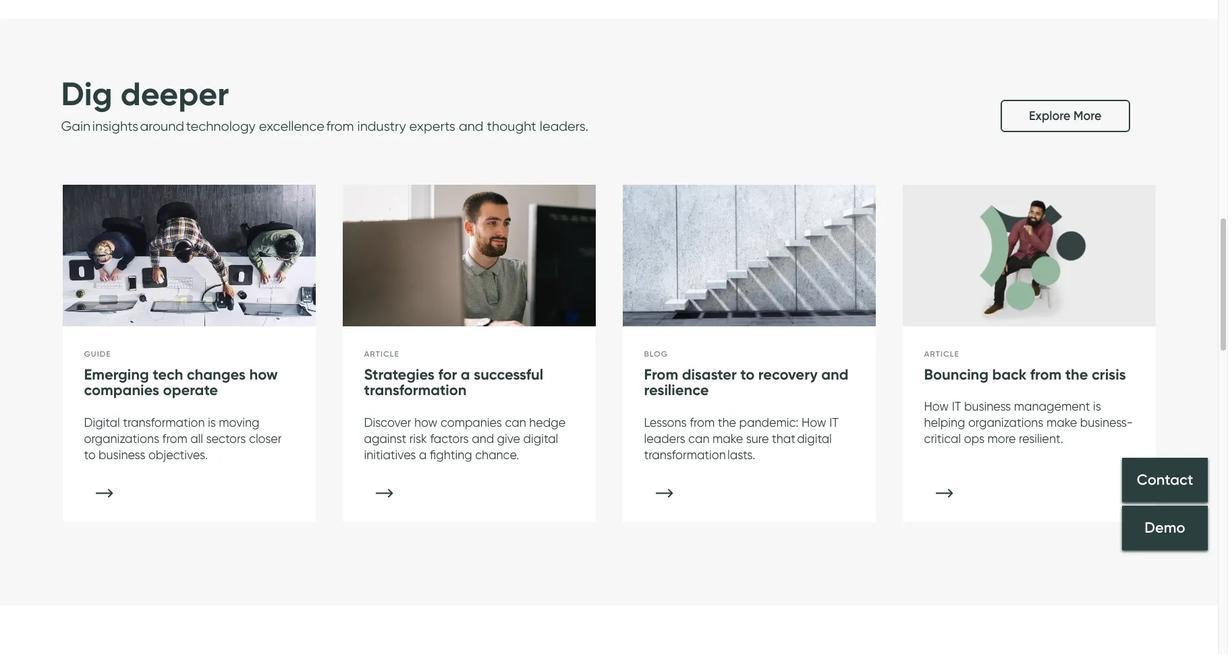 Task type: vqa. For each thing, say whether or not it's contained in the screenshot.


Task type: describe. For each thing, give the bounding box(es) containing it.
deeper
[[121, 73, 229, 114]]

digital
[[523, 432, 558, 446]]

recovery
[[758, 366, 818, 384]]

that digital
[[772, 432, 832, 446]]

business inside how it business management is helping organizations make business- critical ops more resilient.
[[964, 400, 1011, 414]]

organizations inside digital transformation is moving organizations from all sectors closer to business objectives.
[[84, 432, 159, 446]]

lessons
[[644, 416, 687, 430]]

risk
[[409, 432, 427, 446]]

contact
[[1137, 471, 1193, 489]]

sure
[[746, 432, 769, 446]]

more
[[988, 432, 1016, 446]]

it inside lessons from the pandemic: how it leaders can make sure that digital transformation lasts.
[[829, 416, 839, 430]]

a inside strategies for a successful transformation
[[461, 366, 470, 384]]

explore more link
[[1001, 100, 1130, 132]]

crisis
[[1092, 366, 1126, 384]]

leaders
[[644, 432, 685, 446]]

sectors
[[206, 432, 246, 446]]

explore more
[[1029, 109, 1102, 123]]

contact link
[[1122, 458, 1208, 503]]

dig deeper gain insights around technology excellence from industry experts and thought leaders.
[[61, 73, 592, 134]]

business-
[[1080, 416, 1133, 430]]

resilience
[[644, 382, 709, 400]]

strategies for a successful transformation
[[364, 366, 543, 400]]

all
[[190, 432, 203, 446]]

2 horizontal spatial from
[[1030, 366, 1062, 384]]

and inside 'from disaster to recovery and resilience'
[[821, 366, 849, 384]]

organizations inside how it business management is helping organizations make business- critical ops more resilient.
[[968, 416, 1044, 430]]

dig
[[61, 73, 112, 114]]

discover
[[364, 416, 411, 430]]

and inside the dig deeper gain insights around technology excellence from industry experts and thought leaders.
[[459, 118, 484, 134]]

bouncing
[[924, 366, 989, 384]]

more
[[1074, 109, 1102, 123]]

can inside lessons from the pandemic: how it leaders can make sure that digital transformation lasts.
[[688, 432, 710, 446]]

strategies
[[364, 366, 435, 384]]

tech
[[153, 366, 183, 384]]

stabilizing and recovering from the pandemic with itbm image
[[903, 185, 1156, 327]]

management
[[1014, 400, 1090, 414]]

lessons from the pandemic: how it leaders can make sure that digital transformation lasts.
[[644, 416, 839, 462]]

the inside lessons from the pandemic: how it leaders can make sure that digital transformation lasts.
[[718, 416, 736, 430]]

to inside 'from disaster to recovery and resilience'
[[740, 366, 755, 384]]

how inside discover how companies can hedge against risk factors and give digital initiatives a fighting chance.
[[414, 416, 438, 430]]

can inside discover how companies can hedge against risk factors and give digital initiatives a fighting chance.
[[505, 416, 526, 430]]

experts
[[409, 118, 455, 134]]

and inside discover how companies can hedge against risk factors and give digital initiatives a fighting chance.
[[472, 432, 494, 446]]

objectives.
[[148, 448, 208, 462]]

it inside how it business management is helping organizations make business- critical ops more resilient.
[[952, 400, 961, 414]]

initiatives
[[364, 448, 416, 462]]

make inside lessons from the pandemic: how it leaders can make sure that digital transformation lasts.
[[713, 432, 743, 446]]

disaster
[[682, 366, 737, 384]]

ops
[[964, 432, 985, 446]]

how inside lessons from the pandemic: how it leaders can make sure that digital transformation lasts.
[[802, 416, 826, 430]]

changes
[[187, 366, 246, 384]]

hedge
[[529, 416, 566, 430]]

transformation inside strategies for a successful transformation
[[364, 382, 467, 400]]

how inside emerging tech changes how companies operate
[[249, 366, 278, 384]]

build a resilience-focused culture for lasting gains image
[[623, 185, 876, 327]]



Task type: locate. For each thing, give the bounding box(es) containing it.
1 horizontal spatial transformation
[[364, 382, 467, 400]]

against
[[364, 432, 406, 446]]

chance.
[[475, 448, 519, 462]]

1 vertical spatial a
[[419, 448, 427, 462]]

1 vertical spatial from
[[690, 416, 715, 430]]

make
[[1047, 416, 1077, 430], [713, 432, 743, 446]]

is inside digital transformation is moving organizations from all sectors closer to business objectives.
[[208, 416, 216, 430]]

factors
[[430, 432, 469, 446]]

and
[[459, 118, 484, 134], [821, 366, 849, 384], [472, 432, 494, 446]]

from disaster to recovery and resilience
[[644, 366, 849, 400]]

1 horizontal spatial a
[[461, 366, 470, 384]]

how right changes
[[249, 366, 278, 384]]

emerging tech changes how companies operate
[[84, 366, 278, 400]]

transformation strategies that yield strong results image
[[342, 185, 596, 327]]

demo
[[1145, 519, 1185, 537]]

0 horizontal spatial how
[[249, 366, 278, 384]]

1 horizontal spatial how
[[414, 416, 438, 430]]

industry
[[357, 118, 406, 134]]

1 horizontal spatial make
[[1047, 416, 1077, 430]]

how
[[924, 400, 949, 414], [802, 416, 826, 430]]

1 horizontal spatial from
[[690, 416, 715, 430]]

1 horizontal spatial is
[[1093, 400, 1101, 414]]

a
[[461, 366, 470, 384], [419, 448, 427, 462]]

0 vertical spatial to
[[740, 366, 755, 384]]

1 vertical spatial to
[[84, 448, 96, 462]]

give
[[497, 432, 520, 446]]

1 vertical spatial business
[[99, 448, 145, 462]]

companies inside discover how companies can hedge against risk factors and give digital initiatives a fighting chance.
[[441, 416, 502, 430]]

0 horizontal spatial transformation
[[123, 416, 205, 430]]

explore
[[1029, 109, 1071, 123]]

operate
[[163, 382, 218, 400]]

business up 'ops'
[[964, 400, 1011, 414]]

0 vertical spatial is
[[1093, 400, 1101, 414]]

0 vertical spatial and
[[459, 118, 484, 134]]

transformation lasts.
[[644, 448, 755, 462]]

organizations
[[968, 416, 1044, 430], [84, 432, 159, 446]]

companies
[[84, 382, 159, 400], [441, 416, 502, 430]]

from
[[1030, 366, 1062, 384], [690, 416, 715, 430], [162, 432, 187, 446]]

1 vertical spatial how
[[414, 416, 438, 430]]

helping
[[924, 416, 965, 430]]

back
[[992, 366, 1027, 384]]

the left pandemic: at the bottom right
[[718, 416, 736, 430]]

from
[[644, 366, 678, 384]]

transformation up objectives.
[[123, 416, 205, 430]]

the left the "crisis" on the right of the page
[[1065, 366, 1088, 384]]

digital transformation is moving organizations from all sectors closer to business objectives.
[[84, 416, 282, 462]]

0 horizontal spatial the
[[718, 416, 736, 430]]

1 horizontal spatial business
[[964, 400, 1011, 414]]

0 vertical spatial from
[[1030, 366, 1062, 384]]

bouncing back from the crisis
[[924, 366, 1126, 384]]

1 vertical spatial it
[[829, 416, 839, 430]]

is inside how it business management is helping organizations make business- critical ops more resilient.
[[1093, 400, 1101, 414]]

transformation inside digital transformation is moving organizations from all sectors closer to business objectives.
[[123, 416, 205, 430]]

make down management
[[1047, 416, 1077, 430]]

digital
[[84, 416, 120, 430]]

is
[[1093, 400, 1101, 414], [208, 416, 216, 430]]

organizations down digital
[[84, 432, 159, 446]]

how
[[249, 366, 278, 384], [414, 416, 438, 430]]

from inside lessons from the pandemic: how it leaders can make sure that digital transformation lasts.
[[690, 416, 715, 430]]

1 vertical spatial companies
[[441, 416, 502, 430]]

how up helping
[[924, 400, 949, 414]]

how up risk
[[414, 416, 438, 430]]

0 horizontal spatial is
[[208, 416, 216, 430]]

critical
[[924, 432, 961, 446]]

how up that digital
[[802, 416, 826, 430]]

1 horizontal spatial it
[[952, 400, 961, 414]]

business inside digital transformation is moving organizations from all sectors closer to business objectives.
[[99, 448, 145, 462]]

0 vertical spatial business
[[964, 400, 1011, 414]]

fighting
[[430, 448, 472, 462]]

closer
[[249, 432, 282, 446]]

to right 'disaster' at the right
[[740, 366, 755, 384]]

and up chance.
[[472, 432, 494, 446]]

2 vertical spatial from
[[162, 432, 187, 446]]

1 vertical spatial transformation
[[123, 416, 205, 430]]

1 horizontal spatial can
[[688, 432, 710, 446]]

1 vertical spatial organizations
[[84, 432, 159, 446]]

0 vertical spatial a
[[461, 366, 470, 384]]

0 vertical spatial companies
[[84, 382, 159, 400]]

pandemic:
[[739, 416, 799, 430]]

0 vertical spatial the
[[1065, 366, 1088, 384]]

1 vertical spatial can
[[688, 432, 710, 446]]

1 vertical spatial and
[[821, 366, 849, 384]]

make inside how it business management is helping organizations make business- critical ops more resilient.
[[1047, 416, 1077, 430]]

0 vertical spatial can
[[505, 416, 526, 430]]

can up transformation lasts.
[[688, 432, 710, 446]]

0 vertical spatial how
[[249, 366, 278, 384]]

transformation
[[364, 382, 467, 400], [123, 416, 205, 430]]

from up objectives.
[[162, 432, 187, 446]]

business down digital
[[99, 448, 145, 462]]

0 horizontal spatial make
[[713, 432, 743, 446]]

from up management
[[1030, 366, 1062, 384]]

1 horizontal spatial to
[[740, 366, 755, 384]]

it up that digital
[[829, 416, 839, 430]]

and right recovery
[[821, 366, 849, 384]]

from inside digital transformation is moving organizations from all sectors closer to business objectives.
[[162, 432, 187, 446]]

1 vertical spatial make
[[713, 432, 743, 446]]

1 vertical spatial how
[[802, 416, 826, 430]]

0 horizontal spatial can
[[505, 416, 526, 430]]

1 vertical spatial the
[[718, 416, 736, 430]]

how inside how it business management is helping organizations make business- critical ops more resilient.
[[924, 400, 949, 414]]

how it business management is helping organizations make business- critical ops more resilient.
[[924, 400, 1133, 446]]

0 horizontal spatial companies
[[84, 382, 159, 400]]

to
[[740, 366, 755, 384], [84, 448, 96, 462]]

companies up factors
[[441, 416, 502, 430]]

business
[[964, 400, 1011, 414], [99, 448, 145, 462]]

can
[[505, 416, 526, 430], [688, 432, 710, 446]]

companies up digital
[[84, 382, 159, 400]]

1 horizontal spatial companies
[[441, 416, 502, 430]]

thought
[[487, 118, 536, 134]]

to inside digital transformation is moving organizations from all sectors closer to business objectives.
[[84, 448, 96, 462]]

make left "sure" at the bottom of page
[[713, 432, 743, 446]]

0 horizontal spatial how
[[802, 416, 826, 430]]

transformation up discover
[[364, 382, 467, 400]]

can up "give" on the bottom of page
[[505, 416, 526, 430]]

the
[[1065, 366, 1088, 384], [718, 416, 736, 430]]

0 vertical spatial transformation
[[364, 382, 467, 400]]

organizations up more
[[968, 416, 1044, 430]]

a inside discover how companies can hedge against risk factors and give digital initiatives a fighting chance.
[[419, 448, 427, 462]]

resilient.
[[1019, 432, 1063, 446]]

0 horizontal spatial a
[[419, 448, 427, 462]]

0 vertical spatial it
[[952, 400, 961, 414]]

discover how companies can hedge against risk factors and give digital initiatives a fighting chance.
[[364, 416, 566, 462]]

for
[[438, 366, 457, 384]]

1 horizontal spatial the
[[1065, 366, 1088, 384]]

having a solid digital foundation moves business forward image
[[62, 185, 315, 327]]

successful
[[474, 366, 543, 384]]

1 horizontal spatial organizations
[[968, 416, 1044, 430]]

emerging
[[84, 366, 149, 384]]

0 vertical spatial organizations
[[968, 416, 1044, 430]]

0 horizontal spatial from
[[162, 432, 187, 446]]

0 horizontal spatial it
[[829, 416, 839, 430]]

is up business- at the right of the page
[[1093, 400, 1101, 414]]

0 horizontal spatial to
[[84, 448, 96, 462]]

gain insights around technology
[[61, 118, 256, 134]]

a down risk
[[419, 448, 427, 462]]

leaders.
[[540, 118, 589, 134]]

companies inside emerging tech changes how companies operate
[[84, 382, 159, 400]]

demo link
[[1122, 506, 1208, 551]]

1 horizontal spatial how
[[924, 400, 949, 414]]

to down digital
[[84, 448, 96, 462]]

excellence from
[[259, 118, 354, 134]]

2 vertical spatial and
[[472, 432, 494, 446]]

a right 'for'
[[461, 366, 470, 384]]

is up 'sectors'
[[208, 416, 216, 430]]

from up transformation lasts.
[[690, 416, 715, 430]]

it up helping
[[952, 400, 961, 414]]

and right experts
[[459, 118, 484, 134]]

0 vertical spatial make
[[1047, 416, 1077, 430]]

moving
[[219, 416, 259, 430]]

0 vertical spatial how
[[924, 400, 949, 414]]

0 horizontal spatial business
[[99, 448, 145, 462]]

1 vertical spatial is
[[208, 416, 216, 430]]

0 horizontal spatial organizations
[[84, 432, 159, 446]]

it
[[952, 400, 961, 414], [829, 416, 839, 430]]



